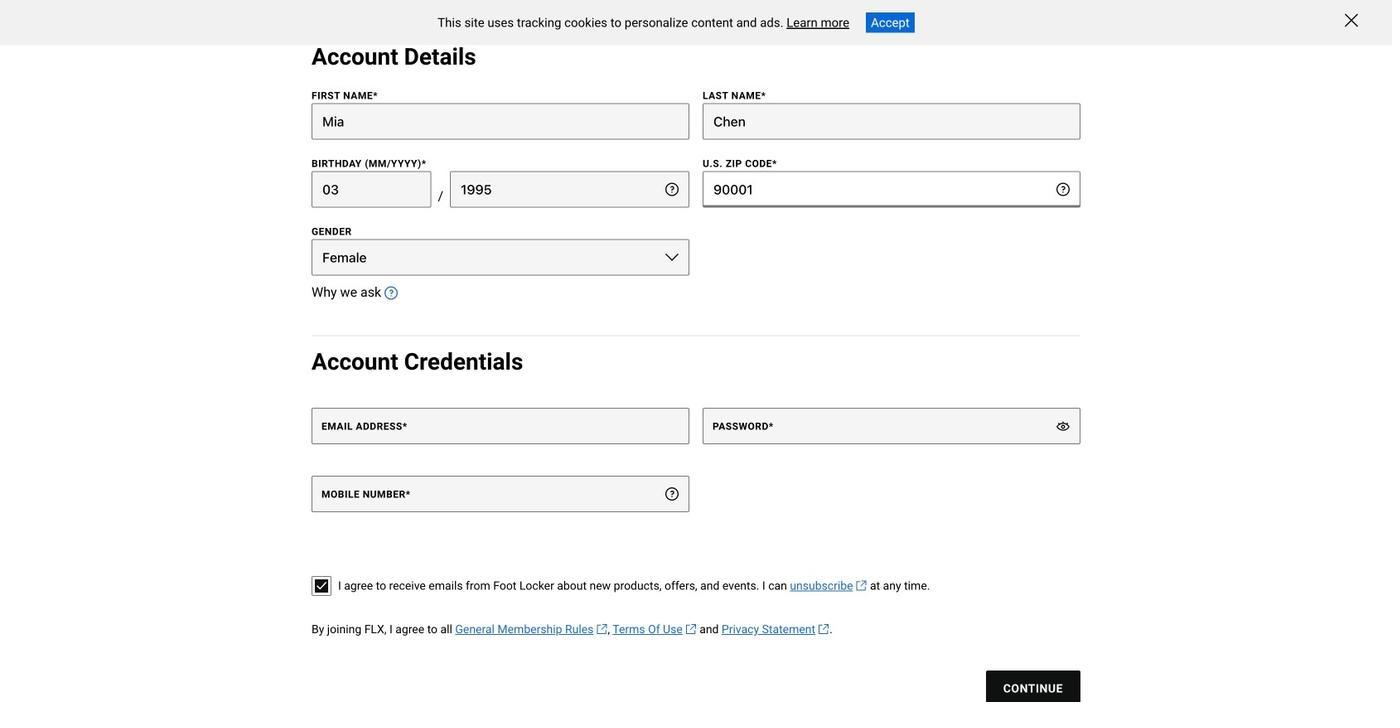 Task type: vqa. For each thing, say whether or not it's contained in the screenshot.
More Information icon to the bottom
no



Task type: describe. For each thing, give the bounding box(es) containing it.
close image
[[1346, 14, 1359, 27]]

show password image
[[1057, 420, 1070, 433]]

2 more information image from the left
[[1057, 183, 1070, 196]]

1 more information image from the left
[[666, 183, 679, 196]]



Task type: locate. For each thing, give the bounding box(es) containing it.
None text field
[[312, 103, 690, 140], [450, 171, 690, 208], [312, 103, 690, 140], [450, 171, 690, 208]]

None telephone field
[[312, 476, 690, 513]]

None email field
[[312, 408, 690, 445]]

0 vertical spatial more information image
[[385, 287, 398, 300]]

None text field
[[703, 103, 1081, 140], [312, 171, 431, 208], [703, 171, 1081, 208], [703, 103, 1081, 140], [312, 171, 431, 208], [703, 171, 1081, 208]]

cookie banner region
[[0, 0, 1393, 45]]

0 horizontal spatial more information image
[[666, 183, 679, 196]]

required element
[[373, 90, 378, 101], [762, 90, 766, 101], [773, 158, 778, 169], [403, 421, 408, 432], [769, 421, 774, 432], [406, 489, 411, 500]]

1 vertical spatial more information image
[[666, 488, 679, 501]]

1 horizontal spatial more information image
[[1057, 183, 1070, 196]]

0 horizontal spatial more information image
[[385, 287, 398, 300]]

None password field
[[703, 408, 1081, 445]]

more information image
[[385, 287, 398, 300], [666, 488, 679, 501]]

more information image
[[666, 183, 679, 196], [1057, 183, 1070, 196]]

1 horizontal spatial more information image
[[666, 488, 679, 501]]



